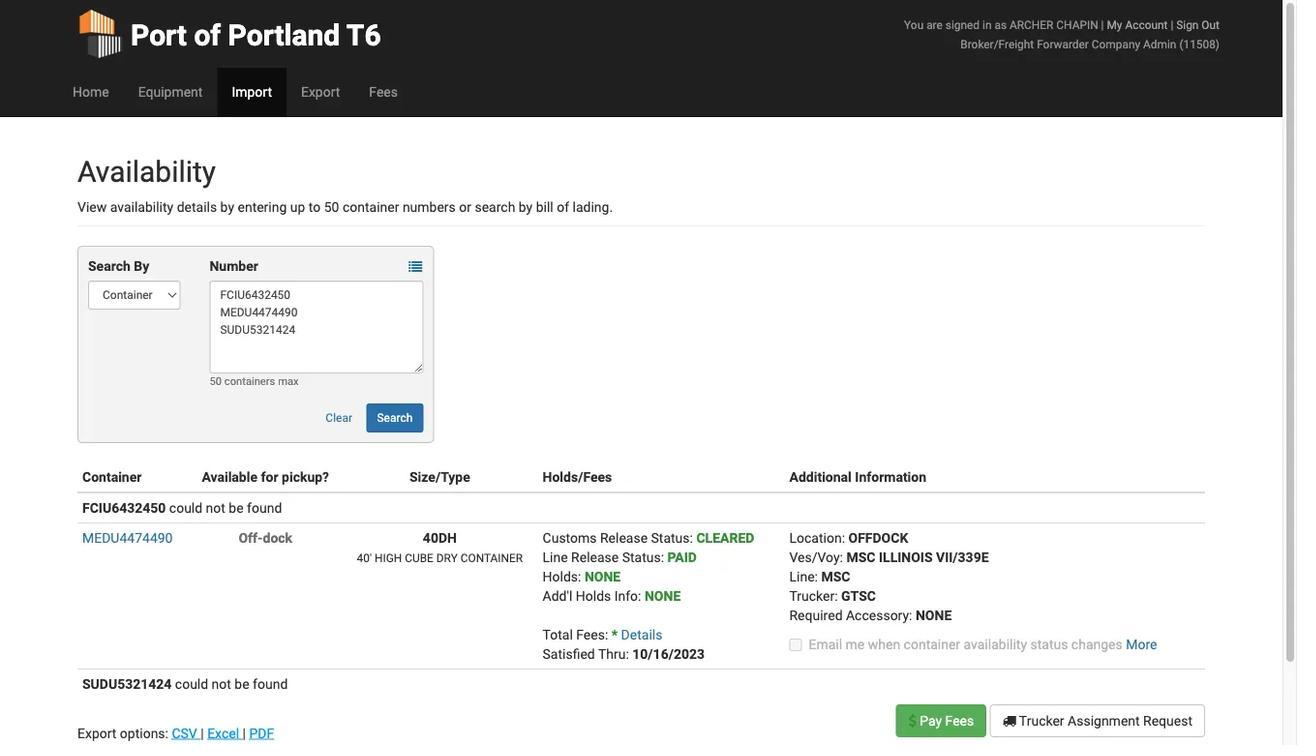 Task type: vqa. For each thing, say whether or not it's contained in the screenshot.
the Search associated with Search By
yes



Task type: locate. For each thing, give the bounding box(es) containing it.
status
[[651, 530, 690, 546], [622, 550, 661, 566]]

could for sudu5321424
[[175, 677, 208, 693]]

| left pdf link
[[243, 726, 246, 742]]

found up "off-dock"
[[247, 500, 282, 516]]

be down available
[[229, 500, 244, 516]]

0 horizontal spatial of
[[194, 18, 221, 52]]

line:
[[790, 569, 818, 585]]

of right port
[[194, 18, 221, 52]]

40dh
[[423, 530, 457, 546]]

1 vertical spatial search
[[377, 412, 413, 425]]

1 vertical spatial fees
[[946, 713, 975, 729]]

1 vertical spatial not
[[212, 677, 231, 693]]

trucker assignment request
[[1017, 713, 1193, 729]]

: up paid
[[690, 530, 693, 546]]

chapin
[[1057, 18, 1099, 31]]

1 horizontal spatial search
[[377, 412, 413, 425]]

of right bill
[[557, 199, 570, 215]]

1 vertical spatial found
[[253, 677, 288, 693]]

found for sudu5321424 could not be found
[[253, 677, 288, 693]]

fees button
[[355, 68, 413, 116]]

by right details
[[220, 199, 234, 215]]

container right the to
[[343, 199, 399, 215]]

container right when
[[904, 637, 961, 653]]

could
[[169, 500, 203, 516], [175, 677, 208, 693]]

Number text field
[[210, 281, 424, 374]]

search by
[[88, 258, 149, 274]]

are
[[927, 18, 943, 31]]

1 by from the left
[[220, 199, 234, 215]]

found up pdf link
[[253, 677, 288, 693]]

by
[[220, 199, 234, 215], [519, 199, 533, 215]]

export left fees popup button
[[301, 84, 340, 100]]

cleared
[[697, 530, 755, 546]]

import button
[[217, 68, 287, 116]]

| left my
[[1102, 18, 1105, 31]]

equipment
[[138, 84, 203, 100]]

usd image
[[909, 714, 917, 728]]

1 vertical spatial could
[[175, 677, 208, 693]]

csv link
[[172, 726, 201, 742]]

0 horizontal spatial availability
[[110, 199, 174, 215]]

| left sign
[[1171, 18, 1174, 31]]

: left paid
[[661, 550, 665, 566]]

1 vertical spatial be
[[235, 677, 250, 693]]

1 horizontal spatial availability
[[964, 637, 1028, 653]]

0 vertical spatial fees
[[369, 84, 398, 100]]

1 horizontal spatial 50
[[324, 199, 339, 215]]

search inside button
[[377, 412, 413, 425]]

availability left status
[[964, 637, 1028, 653]]

0 vertical spatial be
[[229, 500, 244, 516]]

company
[[1092, 37, 1141, 51]]

port
[[131, 18, 187, 52]]

home button
[[58, 68, 124, 116]]

container
[[82, 469, 142, 485]]

0 horizontal spatial search
[[88, 258, 131, 274]]

0 vertical spatial not
[[206, 500, 226, 516]]

off-dock
[[239, 530, 293, 546]]

1 vertical spatial 50
[[210, 375, 222, 388]]

1 horizontal spatial by
[[519, 199, 533, 215]]

0 horizontal spatial by
[[220, 199, 234, 215]]

none right the info:
[[645, 588, 681, 604]]

fees right pay
[[946, 713, 975, 729]]

fees inside button
[[946, 713, 975, 729]]

assignment
[[1068, 713, 1141, 729]]

fees down the t6
[[369, 84, 398, 100]]

2 vertical spatial none
[[916, 608, 952, 624]]

vii/339e
[[937, 550, 989, 566]]

found
[[247, 500, 282, 516], [253, 677, 288, 693]]

be
[[229, 500, 244, 516], [235, 677, 250, 693]]

be for sudu5321424 could not be found
[[235, 677, 250, 693]]

none right accessory on the right bottom of the page
[[916, 608, 952, 624]]

not up excel
[[212, 677, 231, 693]]

1 horizontal spatial fees
[[946, 713, 975, 729]]

when
[[869, 637, 901, 653]]

available for pickup?
[[202, 469, 329, 485]]

none up holds
[[585, 569, 621, 585]]

0 vertical spatial could
[[169, 500, 203, 516]]

gtsc
[[842, 588, 877, 604]]

availability down availability
[[110, 199, 174, 215]]

fees
[[369, 84, 398, 100], [946, 713, 975, 729]]

size/type
[[410, 469, 470, 485]]

be for fciu6432450 could not be found
[[229, 500, 244, 516]]

holds/fees
[[543, 469, 612, 485]]

medu4474490 link
[[82, 530, 173, 546]]

None checkbox
[[790, 639, 802, 652]]

be up excel link
[[235, 677, 250, 693]]

or
[[459, 199, 472, 215]]

: up ves/voy:
[[842, 530, 846, 546]]

bill
[[536, 199, 554, 215]]

holds
[[576, 588, 611, 604]]

export options: csv | excel | pdf
[[77, 726, 274, 742]]

0 vertical spatial 50
[[324, 199, 339, 215]]

add'l
[[543, 588, 573, 604]]

could up csv link
[[175, 677, 208, 693]]

containers
[[225, 375, 275, 388]]

by left bill
[[519, 199, 533, 215]]

satisfied
[[543, 647, 595, 663]]

export left options:
[[77, 726, 117, 742]]

container
[[343, 199, 399, 215], [904, 637, 961, 653]]

truck image
[[1003, 714, 1017, 728]]

0 horizontal spatial fees
[[369, 84, 398, 100]]

max
[[278, 375, 299, 388]]

you
[[905, 18, 924, 31]]

0 vertical spatial availability
[[110, 199, 174, 215]]

by
[[134, 258, 149, 274]]

search left by
[[88, 258, 131, 274]]

1 vertical spatial status
[[622, 550, 661, 566]]

50 containers max
[[210, 375, 299, 388]]

export inside popup button
[[301, 84, 340, 100]]

msc down offdock
[[847, 550, 876, 566]]

1 vertical spatial container
[[904, 637, 961, 653]]

search right clear
[[377, 412, 413, 425]]

sudu5321424 could not be found
[[82, 677, 288, 693]]

0 vertical spatial search
[[88, 258, 131, 274]]

you are signed in as archer chapin | my account | sign out broker/freight forwarder company admin (11508)
[[905, 18, 1220, 51]]

1 horizontal spatial export
[[301, 84, 340, 100]]

release down customs
[[572, 550, 619, 566]]

availability
[[110, 199, 174, 215], [964, 637, 1028, 653]]

0 vertical spatial export
[[301, 84, 340, 100]]

status up paid
[[651, 530, 690, 546]]

msc down ves/voy:
[[822, 569, 851, 585]]

0 vertical spatial found
[[247, 500, 282, 516]]

my account link
[[1108, 18, 1169, 31]]

1 horizontal spatial none
[[645, 588, 681, 604]]

0 horizontal spatial none
[[585, 569, 621, 585]]

50 left containers
[[210, 375, 222, 388]]

release right customs
[[601, 530, 648, 546]]

0 horizontal spatial export
[[77, 726, 117, 742]]

| right csv
[[201, 726, 204, 742]]

pdf
[[249, 726, 274, 742]]

none
[[585, 569, 621, 585], [645, 588, 681, 604], [916, 608, 952, 624]]

1 vertical spatial export
[[77, 726, 117, 742]]

2 horizontal spatial none
[[916, 608, 952, 624]]

release
[[601, 530, 648, 546], [572, 550, 619, 566]]

email
[[809, 637, 843, 653]]

not down available
[[206, 500, 226, 516]]

forwarder
[[1037, 37, 1090, 51]]

equipment button
[[124, 68, 217, 116]]

1 vertical spatial release
[[572, 550, 619, 566]]

clear button
[[315, 404, 363, 433]]

:
[[690, 530, 693, 546], [842, 530, 846, 546], [661, 550, 665, 566], [910, 608, 913, 624]]

1 vertical spatial of
[[557, 199, 570, 215]]

additional information
[[790, 469, 927, 485]]

50 right the to
[[324, 199, 339, 215]]

status left paid
[[622, 550, 661, 566]]

container
[[461, 552, 523, 565]]

could down available
[[169, 500, 203, 516]]

clear
[[326, 412, 353, 425]]

0 vertical spatial msc
[[847, 550, 876, 566]]

|
[[1102, 18, 1105, 31], [1171, 18, 1174, 31], [201, 726, 204, 742], [243, 726, 246, 742]]

pay
[[920, 713, 943, 729]]

changes
[[1072, 637, 1123, 653]]

pay fees button
[[897, 705, 987, 738]]

dock
[[263, 530, 293, 546]]

0 horizontal spatial container
[[343, 199, 399, 215]]

*
[[612, 627, 618, 643]]

fciu6432450 could not be found
[[82, 500, 282, 516]]

1 horizontal spatial of
[[557, 199, 570, 215]]



Task type: describe. For each thing, give the bounding box(es) containing it.
account
[[1126, 18, 1169, 31]]

0 vertical spatial status
[[651, 530, 690, 546]]

paid
[[668, 550, 697, 566]]

out
[[1202, 18, 1220, 31]]

cube
[[405, 552, 434, 565]]

portland
[[228, 18, 340, 52]]

options:
[[120, 726, 169, 742]]

customs release status : cleared line release status : paid holds: none add'l holds info: none
[[543, 530, 755, 604]]

1 vertical spatial availability
[[964, 637, 1028, 653]]

up
[[290, 199, 305, 215]]

10/16/2023
[[633, 647, 705, 663]]

sign
[[1177, 18, 1200, 31]]

thru:
[[599, 647, 629, 663]]

t6
[[347, 18, 381, 52]]

view availability details by entering up to 50 container numbers or search by bill of lading.
[[77, 199, 613, 215]]

more link
[[1127, 637, 1158, 653]]

could for fciu6432450
[[169, 500, 203, 516]]

accessory
[[847, 608, 910, 624]]

excel link
[[207, 726, 243, 742]]

found for fciu6432450 could not be found
[[247, 500, 282, 516]]

lading.
[[573, 199, 613, 215]]

availability
[[77, 154, 216, 189]]

not for sudu5321424
[[212, 677, 231, 693]]

40'
[[357, 552, 372, 565]]

location
[[790, 530, 842, 546]]

1 vertical spatial none
[[645, 588, 681, 604]]

my
[[1108, 18, 1123, 31]]

in
[[983, 18, 992, 31]]

location : offdock ves/voy: msc illinois vii/339e line: msc trucker: gtsc required accessory : none
[[790, 530, 989, 624]]

show list image
[[409, 260, 423, 274]]

available
[[202, 469, 258, 485]]

illinois
[[879, 550, 933, 566]]

pdf link
[[249, 726, 274, 742]]

import
[[232, 84, 272, 100]]

export for export options: csv | excel | pdf
[[77, 726, 117, 742]]

2 by from the left
[[519, 199, 533, 215]]

fees inside popup button
[[369, 84, 398, 100]]

fciu6432450
[[82, 500, 166, 516]]

fees:
[[577, 627, 609, 643]]

export for export
[[301, 84, 340, 100]]

export button
[[287, 68, 355, 116]]

line
[[543, 550, 568, 566]]

pickup?
[[282, 469, 329, 485]]

0 horizontal spatial 50
[[210, 375, 222, 388]]

more
[[1127, 637, 1158, 653]]

port of portland t6 link
[[77, 0, 381, 68]]

archer
[[1010, 18, 1054, 31]]

trucker assignment request button
[[991, 705, 1206, 738]]

for
[[261, 469, 279, 485]]

not for fciu6432450
[[206, 500, 226, 516]]

details
[[621, 627, 663, 643]]

0 vertical spatial of
[[194, 18, 221, 52]]

none inside 'location : offdock ves/voy: msc illinois vii/339e line: msc trucker: gtsc required accessory : none'
[[916, 608, 952, 624]]

sudu5321424
[[82, 677, 172, 693]]

signed
[[946, 18, 980, 31]]

view
[[77, 199, 107, 215]]

offdock
[[849, 530, 909, 546]]

search for search by
[[88, 258, 131, 274]]

1 vertical spatial msc
[[822, 569, 851, 585]]

search for search
[[377, 412, 413, 425]]

0 vertical spatial release
[[601, 530, 648, 546]]

0 vertical spatial none
[[585, 569, 621, 585]]

customs
[[543, 530, 597, 546]]

information
[[856, 469, 927, 485]]

(11508)
[[1180, 37, 1220, 51]]

details link
[[621, 627, 663, 643]]

: down illinois
[[910, 608, 913, 624]]

details
[[177, 199, 217, 215]]

total
[[543, 627, 573, 643]]

broker/freight
[[961, 37, 1035, 51]]

high
[[375, 552, 402, 565]]

to
[[309, 199, 321, 215]]

as
[[995, 18, 1007, 31]]

holds:
[[543, 569, 582, 585]]

status
[[1031, 637, 1069, 653]]

0 vertical spatial container
[[343, 199, 399, 215]]

40dh 40' high cube dry container
[[357, 530, 523, 565]]

total fees: * details satisfied thru: 10/16/2023
[[543, 627, 705, 663]]

home
[[73, 84, 109, 100]]

search
[[475, 199, 516, 215]]

number
[[210, 258, 258, 274]]

excel
[[207, 726, 239, 742]]

numbers
[[403, 199, 456, 215]]

pay fees
[[917, 713, 975, 729]]

email me when container availability status changes more
[[809, 637, 1158, 653]]

info:
[[615, 588, 642, 604]]

required
[[790, 608, 843, 624]]

request
[[1144, 713, 1193, 729]]

1 horizontal spatial container
[[904, 637, 961, 653]]

sign out link
[[1177, 18, 1220, 31]]

additional
[[790, 469, 852, 485]]

me
[[846, 637, 865, 653]]

ves/voy:
[[790, 550, 844, 566]]

off-
[[239, 530, 263, 546]]



